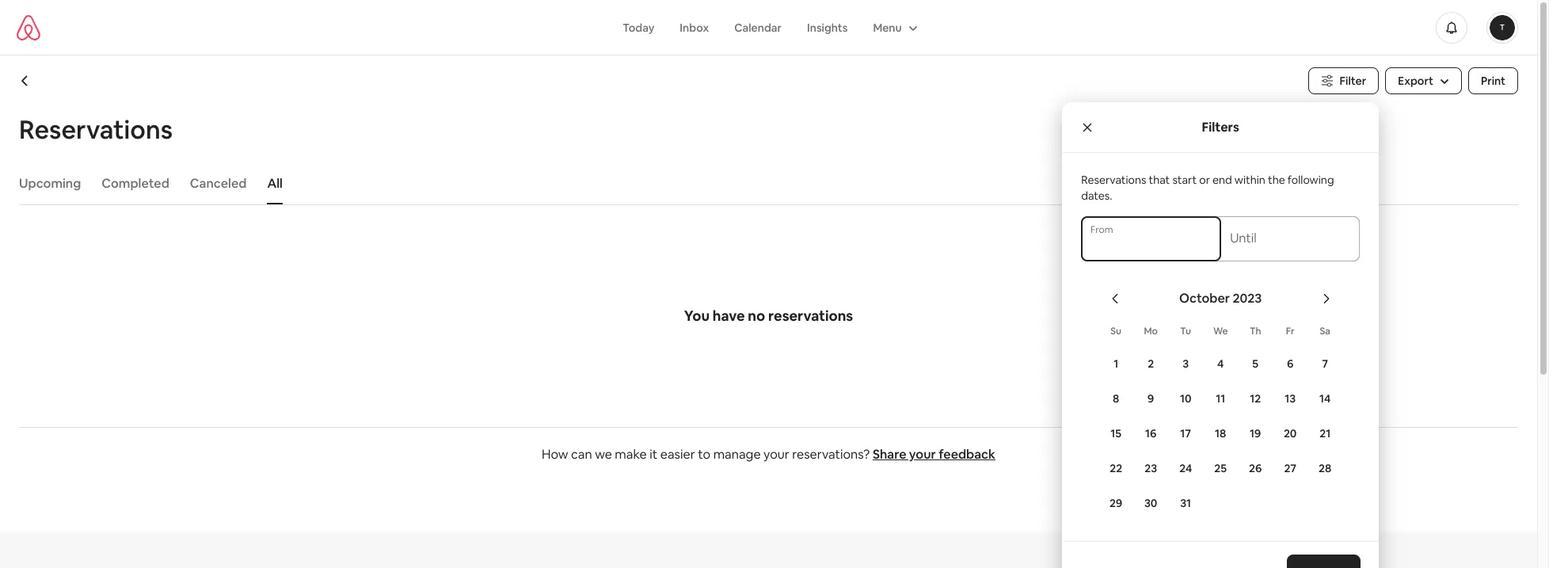 Task type: describe. For each thing, give the bounding box(es) containing it.
how
[[542, 446, 569, 463]]

reservations for reservations that start or end within the following dates.
[[1082, 173, 1147, 187]]

25
[[1215, 461, 1227, 475]]

fr
[[1287, 325, 1295, 338]]

mo
[[1145, 325, 1158, 338]]

we
[[1214, 325, 1229, 338]]

4
[[1218, 357, 1225, 371]]

completed button
[[94, 168, 177, 200]]

28 button
[[1308, 452, 1343, 485]]

canceled button
[[182, 168, 255, 200]]

tu
[[1181, 325, 1192, 338]]

10 button
[[1169, 382, 1204, 415]]

16
[[1146, 426, 1157, 441]]

23 button
[[1134, 452, 1169, 485]]

calendar
[[735, 20, 782, 34]]

share
[[873, 446, 907, 463]]

2 button
[[1134, 347, 1169, 380]]

go back image
[[19, 74, 32, 87]]

6
[[1288, 357, 1294, 371]]

filter
[[1340, 74, 1367, 88]]

21 button
[[1308, 417, 1343, 450]]

3
[[1183, 357, 1189, 371]]

share your feedback button
[[873, 446, 996, 463]]

20 button
[[1274, 417, 1308, 450]]

we
[[595, 446, 612, 463]]

tab list containing upcoming
[[11, 163, 1519, 204]]

inbox link
[[667, 12, 722, 42]]

1 button
[[1099, 347, 1134, 380]]

11
[[1216, 391, 1226, 406]]

october
[[1180, 290, 1231, 307]]

reservations
[[769, 307, 854, 325]]

upcoming
[[19, 175, 81, 192]]

25 button
[[1204, 452, 1239, 485]]

12 button
[[1239, 382, 1274, 415]]

today
[[623, 20, 655, 34]]

easier
[[661, 446, 695, 463]]

all button
[[259, 168, 291, 200]]

within
[[1235, 173, 1266, 187]]

have
[[713, 307, 745, 325]]

8 button
[[1099, 382, 1134, 415]]

16 button
[[1134, 417, 1169, 450]]

19
[[1250, 426, 1262, 441]]

22 button
[[1099, 452, 1134, 485]]

18
[[1216, 426, 1227, 441]]

how can we make it easier to manage your reservations? share your feedback
[[542, 446, 996, 463]]

reservations for reservations
[[19, 113, 173, 146]]

you have no reservations
[[684, 307, 854, 325]]

october 2023
[[1180, 290, 1263, 307]]

10
[[1181, 391, 1192, 406]]

14
[[1320, 391, 1331, 406]]

it
[[650, 446, 658, 463]]

to
[[698, 446, 711, 463]]

sa
[[1320, 325, 1331, 338]]

24
[[1180, 461, 1193, 475]]

insights
[[807, 20, 848, 34]]

5 button
[[1239, 347, 1274, 380]]

export
[[1399, 74, 1434, 88]]

no
[[748, 307, 766, 325]]

22
[[1110, 461, 1123, 475]]

following
[[1288, 173, 1335, 187]]

29 button
[[1099, 487, 1134, 520]]

filter button
[[1309, 67, 1380, 94]]

feedback
[[939, 446, 996, 463]]



Task type: locate. For each thing, give the bounding box(es) containing it.
0 vertical spatial reservations
[[19, 113, 173, 146]]

inbox
[[680, 20, 709, 34]]

print button
[[1469, 67, 1519, 94]]

1 horizontal spatial your
[[910, 446, 936, 463]]

calendar application
[[1082, 273, 1550, 535]]

3 button
[[1169, 347, 1204, 380]]

that
[[1149, 173, 1171, 187]]

group
[[861, 12, 928, 42]]

1 horizontal spatial reservations
[[1082, 173, 1147, 187]]

26
[[1250, 461, 1263, 475]]

17 button
[[1169, 417, 1204, 450]]

filters dialog
[[1063, 102, 1550, 568]]

31
[[1181, 496, 1192, 510]]

th
[[1250, 325, 1262, 338]]

su
[[1111, 325, 1122, 338]]

27
[[1285, 461, 1297, 475]]

15
[[1111, 426, 1122, 441]]

5
[[1253, 357, 1259, 371]]

21
[[1320, 426, 1331, 441]]

your
[[764, 446, 790, 463], [910, 446, 936, 463]]

20
[[1284, 426, 1298, 441]]

filters
[[1203, 118, 1240, 135]]

8
[[1113, 391, 1120, 406]]

reservations inside reservations that start or end within the following dates.
[[1082, 173, 1147, 187]]

make
[[615, 446, 647, 463]]

reservations up dates.
[[1082, 173, 1147, 187]]

you
[[684, 307, 710, 325]]

your right share
[[910, 446, 936, 463]]

17
[[1181, 426, 1192, 441]]

18 button
[[1204, 417, 1239, 450]]

7 button
[[1308, 347, 1343, 380]]

1
[[1114, 357, 1119, 371]]

reservations up completed
[[19, 113, 173, 146]]

9 button
[[1134, 382, 1169, 415]]

end
[[1213, 173, 1233, 187]]

your right manage at the left
[[764, 446, 790, 463]]

can
[[571, 446, 592, 463]]

12
[[1251, 391, 1262, 406]]

or
[[1200, 173, 1211, 187]]

27 button
[[1274, 452, 1308, 485]]

26 button
[[1239, 452, 1274, 485]]

1 vertical spatial reservations
[[1082, 173, 1147, 187]]

export button
[[1386, 67, 1463, 94]]

4 button
[[1204, 347, 1239, 380]]

9
[[1148, 391, 1155, 406]]

2 your from the left
[[910, 446, 936, 463]]

0 horizontal spatial your
[[764, 446, 790, 463]]

all
[[267, 175, 283, 192]]

dates.
[[1082, 189, 1113, 203]]

canceled
[[190, 175, 247, 192]]

0 horizontal spatial reservations
[[19, 113, 173, 146]]

7
[[1323, 357, 1329, 371]]

13
[[1285, 391, 1296, 406]]

23
[[1145, 461, 1158, 475]]

None text field
[[1231, 237, 1351, 253]]

today link
[[610, 12, 667, 42]]

31 button
[[1169, 487, 1204, 520]]

upcoming button
[[11, 168, 89, 200]]

29
[[1110, 496, 1123, 510]]

2023
[[1233, 290, 1263, 307]]

28
[[1319, 461, 1332, 475]]

6 button
[[1274, 347, 1308, 380]]

15 button
[[1099, 417, 1134, 450]]

reservations?
[[793, 446, 870, 463]]

reservations that start or end within the following dates.
[[1082, 173, 1335, 203]]

14 button
[[1308, 382, 1343, 415]]

2
[[1148, 357, 1155, 371]]

tab list
[[11, 163, 1519, 204]]

the
[[1269, 173, 1286, 187]]

none text field inside filters dialog
[[1231, 237, 1351, 253]]

manage
[[714, 446, 761, 463]]

completed
[[102, 175, 169, 192]]

11 button
[[1204, 382, 1239, 415]]

30
[[1145, 496, 1158, 510]]

19 button
[[1239, 417, 1274, 450]]

insights link
[[795, 12, 861, 42]]

1 your from the left
[[764, 446, 790, 463]]



Task type: vqa. For each thing, say whether or not it's contained in the screenshot.
25 button
yes



